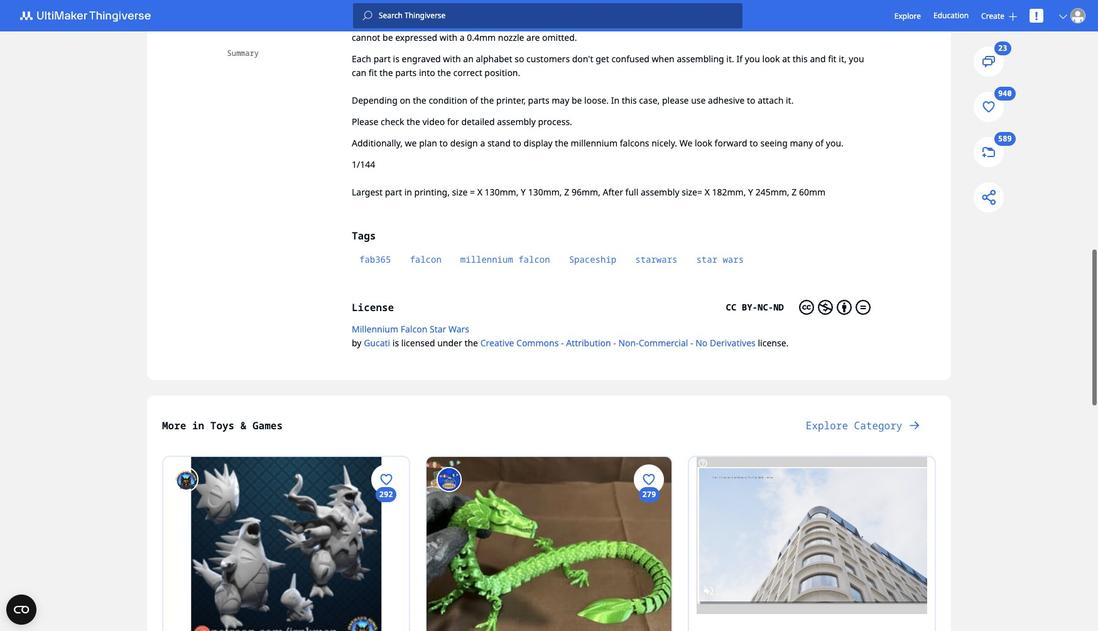 Task type: locate. For each thing, give the bounding box(es) containing it.
1 vertical spatial be
[[383, 30, 393, 42]]

0 horizontal spatial avatar image
[[173, 466, 199, 491]]

detailed right for
[[462, 114, 495, 126]]

1 vertical spatial can
[[352, 65, 367, 77]]

is inside millennium falcon star wars by gucati is licensed under the creative commons - attribution - non-commercial - no derivatives license.
[[393, 336, 399, 348]]

1 vertical spatial detailed
[[462, 114, 495, 126]]

in right more
[[192, 417, 204, 431]]

1 horizontal spatial x
[[705, 185, 710, 197]]

0 horizontal spatial look
[[695, 136, 713, 148]]

Search Thingiverse text field
[[373, 11, 743, 21]]

detailed
[[783, 16, 816, 28], [462, 114, 495, 126]]

expressed down all,
[[395, 30, 438, 42]]

z left the 96mm, at the top right
[[565, 185, 570, 197]]

falcon left spaceship
[[519, 252, 550, 264]]

assembly
[[497, 114, 536, 126], [641, 185, 680, 197]]

2 you from the left
[[849, 52, 865, 63]]

1 horizontal spatial that
[[850, 16, 866, 28]]

parts down engraved at the left top
[[396, 65, 417, 77]]

size
[[452, 185, 468, 197]]

with left an
[[443, 52, 461, 63]]

after
[[603, 185, 624, 197]]

it. right attach
[[786, 93, 794, 105]]

1 vertical spatial this
[[622, 93, 637, 105]]

avatar image for 279
[[437, 466, 462, 491]]

non-
[[619, 336, 639, 348]]

this right in
[[622, 93, 637, 105]]

130mm, right =
[[485, 185, 519, 197]]

license
[[352, 299, 394, 313]]

nicely.
[[652, 136, 678, 148]]

1 horizontal spatial a
[[480, 136, 485, 148]]

2 falcon from the left
[[519, 252, 550, 264]]

avatar image for 292
[[173, 466, 199, 491]]

you right if
[[745, 52, 761, 63]]

millennium
[[571, 136, 618, 148], [461, 252, 513, 264]]

0 horizontal spatial that
[[582, 16, 598, 28]]

it.
[[727, 52, 735, 63], [786, 93, 794, 105]]

a up an
[[460, 30, 465, 42]]

1 horizontal spatial fit
[[829, 52, 837, 63]]

1 and from the left
[[352, 16, 368, 28]]

0 horizontal spatial of
[[470, 93, 478, 105]]

and right nozzle.
[[764, 16, 780, 28]]

possible
[[520, 16, 554, 28]]

display
[[524, 136, 553, 148]]

of up please check the video for detailed assembly process.
[[470, 93, 478, 105]]

0 horizontal spatial this
[[622, 93, 637, 105]]

1 horizontal spatial you
[[849, 52, 865, 63]]

maximum
[[476, 16, 518, 28]]

assembly down printer,
[[497, 114, 536, 126]]

0 horizontal spatial parts
[[396, 65, 417, 77]]

0.4mm down maximum
[[467, 30, 496, 42]]

part right largest
[[385, 185, 402, 197]]

x
[[477, 185, 483, 197], [705, 185, 710, 197]]

1 vertical spatial is
[[393, 336, 399, 348]]

2 vertical spatial a
[[480, 136, 485, 148]]

1 horizontal spatial of
[[816, 136, 824, 148]]

in
[[405, 185, 412, 197], [192, 417, 204, 431]]

a up the assembling
[[695, 16, 700, 28]]

by
[[352, 336, 362, 348]]

largest
[[352, 185, 383, 197]]

0 vertical spatial we
[[412, 16, 424, 28]]

star
[[697, 252, 718, 264]]

to left seeing
[[750, 136, 759, 148]]

0 vertical spatial expressed
[[630, 16, 672, 28]]

thumbnail representing flexi leaf dragon(print-in-place) image
[[427, 456, 672, 631]]

0 horizontal spatial 0.4mm
[[467, 30, 496, 42]]

1 horizontal spatial be
[[572, 93, 582, 105]]

0 horizontal spatial a
[[460, 30, 465, 42]]

0 vertical spatial explore
[[895, 10, 921, 21]]

that
[[582, 16, 598, 28], [850, 16, 866, 28]]

0 horizontal spatial z
[[565, 185, 570, 197]]

fit down each
[[369, 65, 377, 77]]

130mm, left the 96mm, at the top right
[[528, 185, 562, 197]]

0 vertical spatial parts
[[396, 65, 417, 77]]

can down each
[[352, 65, 367, 77]]

1 vertical spatial it.
[[786, 93, 794, 105]]

that right shapes
[[850, 16, 866, 28]]

the inside millennium falcon star wars by gucati is licensed under the creative commons - attribution - non-commercial - no derivatives license.
[[465, 336, 478, 348]]

0 vertical spatial can
[[601, 16, 615, 28]]

to right stand
[[513, 136, 522, 148]]

makerbot logo image
[[13, 8, 166, 23]]

3 - from the left
[[691, 336, 694, 348]]

assembly right full
[[641, 185, 680, 197]]

expressed
[[630, 16, 672, 28], [395, 30, 438, 42]]

to right plan
[[440, 136, 448, 148]]

can
[[601, 16, 615, 28], [352, 65, 367, 77]]

2 y from the left
[[749, 185, 754, 197]]

2 horizontal spatial avatar image
[[1071, 8, 1086, 23]]

category
[[855, 417, 903, 431]]

2 horizontal spatial -
[[691, 336, 694, 348]]

fit left "it," at the top of the page
[[829, 52, 837, 63]]

explore left education link
[[895, 10, 921, 21]]

y right 182mm,
[[749, 185, 754, 197]]

1 horizontal spatial -
[[614, 336, 617, 348]]

1 horizontal spatial parts
[[528, 93, 550, 105]]

245mm,
[[756, 185, 790, 197]]

1 horizontal spatial look
[[763, 52, 780, 63]]

this right at at the top right of the page
[[793, 52, 808, 63]]

0 horizontal spatial 130mm,
[[485, 185, 519, 197]]

so
[[515, 52, 524, 63]]

0 horizontal spatial millennium
[[461, 252, 513, 264]]

omitted.
[[542, 30, 577, 42]]

! link
[[1030, 8, 1044, 23]]

be right may
[[572, 93, 582, 105]]

nc-
[[758, 300, 774, 312]]

the left video
[[407, 114, 420, 126]]

1 horizontal spatial assembly
[[641, 185, 680, 197]]

to left attach
[[747, 93, 756, 105]]

we right all,
[[412, 16, 424, 28]]

falcon inside "link"
[[519, 252, 550, 264]]

the up depending
[[380, 65, 393, 77]]

millennium falcon link
[[453, 248, 558, 268]]

position.
[[485, 65, 521, 77]]

1 vertical spatial with
[[440, 30, 458, 42]]

1 horizontal spatial it.
[[786, 93, 794, 105]]

1 horizontal spatial and
[[764, 16, 780, 28]]

that right detail
[[582, 16, 598, 28]]

0 vertical spatial be
[[617, 16, 628, 28]]

the down wars
[[465, 336, 478, 348]]

&
[[241, 417, 247, 431]]

millennium inside "link"
[[461, 252, 513, 264]]

1 vertical spatial fit
[[369, 65, 377, 77]]

0 vertical spatial part
[[374, 52, 391, 63]]

1 vertical spatial a
[[460, 30, 465, 42]]

0 horizontal spatial falcon
[[410, 252, 442, 264]]

1 vertical spatial millennium
[[461, 252, 513, 264]]

0 vertical spatial 0.4mm
[[702, 16, 731, 28]]

x right =
[[477, 185, 483, 197]]

in left printing,
[[405, 185, 412, 197]]

of left you.
[[816, 136, 824, 148]]

0 horizontal spatial x
[[477, 185, 483, 197]]

0.4mm
[[702, 16, 731, 28], [467, 30, 496, 42]]

the down process.
[[555, 136, 569, 148]]

2 horizontal spatial be
[[617, 16, 628, 28]]

0 horizontal spatial y
[[521, 185, 526, 197]]

and
[[352, 16, 368, 28], [764, 16, 780, 28]]

part for each
[[374, 52, 391, 63]]

to
[[747, 93, 756, 105], [440, 136, 448, 148], [513, 136, 522, 148], [750, 136, 759, 148]]

part
[[374, 52, 391, 63], [385, 185, 402, 197]]

23
[[999, 43, 1008, 54]]

explore left "category"
[[806, 417, 849, 431]]

1 horizontal spatial y
[[749, 185, 754, 197]]

1 horizontal spatial this
[[793, 52, 808, 63]]

design
[[450, 136, 478, 148]]

0 horizontal spatial -
[[561, 336, 564, 348]]

more
[[162, 417, 186, 431]]

be up confused
[[617, 16, 628, 28]]

1 vertical spatial look
[[695, 136, 713, 148]]

avatar image
[[1071, 8, 1086, 23], [173, 466, 199, 491], [437, 466, 462, 491]]

this
[[793, 52, 808, 63], [622, 93, 637, 105]]

0 vertical spatial look
[[763, 52, 780, 63]]

the right the 'created' at the left of the page
[[460, 16, 473, 28]]

y right =
[[521, 185, 526, 197]]

1 horizontal spatial explore
[[895, 10, 921, 21]]

can inside and above all, we created the maximum possible detail that can be expressed with a 0.4mm nozzle. and detailed shapes that cannot be expressed with a 0.4mm nozzle are omitted.
[[601, 16, 615, 28]]

expressed up when
[[630, 16, 672, 28]]

search control image
[[363, 11, 373, 21]]

thumbnail representing larvitar / pupitar / tyranitar / mega tyranitar (pokemon 35mm true scale series) image
[[163, 456, 409, 631]]

0 horizontal spatial you
[[745, 52, 761, 63]]

with down the 'created' at the left of the page
[[440, 30, 458, 42]]

0 vertical spatial in
[[405, 185, 412, 197]]

is inside each part is engraved with an alphabet so customers don't get confused when assembling it. if you look at this and fit it, you can fit the parts into the correct position.
[[393, 52, 400, 63]]

look left at at the top right of the page
[[763, 52, 780, 63]]

0 vertical spatial detailed
[[783, 16, 816, 28]]

1 vertical spatial part
[[385, 185, 402, 197]]

0 vertical spatial is
[[393, 52, 400, 63]]

0 vertical spatial this
[[793, 52, 808, 63]]

part right each
[[374, 52, 391, 63]]

printing,
[[415, 185, 450, 197]]

education
[[934, 10, 969, 21]]

parts left may
[[528, 93, 550, 105]]

2 - from the left
[[614, 336, 617, 348]]

look
[[763, 52, 780, 63], [695, 136, 713, 148]]

2 vertical spatial with
[[443, 52, 461, 63]]

1 horizontal spatial falcon
[[519, 252, 550, 264]]

many
[[790, 136, 814, 148]]

can up get
[[601, 16, 615, 28]]

derivatives
[[710, 336, 756, 348]]

z left 60mm on the top right
[[792, 185, 797, 197]]

adhesive
[[708, 93, 745, 105]]

1 vertical spatial of
[[816, 136, 824, 148]]

look right we
[[695, 136, 713, 148]]

seeing
[[761, 136, 788, 148]]

1 horizontal spatial in
[[405, 185, 412, 197]]

182mm,
[[712, 185, 746, 197]]

part inside each part is engraved with an alphabet so customers don't get confused when assembling it. if you look at this and fit it, you can fit the parts into the correct position.
[[374, 52, 391, 63]]

x right size=
[[705, 185, 710, 197]]

-
[[561, 336, 564, 348], [614, 336, 617, 348], [691, 336, 694, 348]]

create
[[982, 10, 1005, 21]]

1 horizontal spatial detailed
[[783, 16, 816, 28]]

0 horizontal spatial it.
[[727, 52, 735, 63]]

and up the cannot
[[352, 16, 368, 28]]

1 horizontal spatial avatar image
[[437, 466, 462, 491]]

games
[[253, 417, 283, 431]]

a
[[695, 16, 700, 28], [460, 30, 465, 42], [480, 136, 485, 148]]

940
[[999, 88, 1013, 99]]

- left non-
[[614, 336, 617, 348]]

we inside and above all, we created the maximum possible detail that can be expressed with a 0.4mm nozzle. and detailed shapes that cannot be expressed with a 0.4mm nozzle are omitted.
[[412, 16, 424, 28]]

is right the gucati link
[[393, 336, 399, 348]]

millennium left falcons
[[571, 136, 618, 148]]

millennium falcon
[[461, 252, 550, 264]]

0 horizontal spatial explore
[[806, 417, 849, 431]]

we left plan
[[405, 136, 417, 148]]

- left no on the right bottom
[[691, 336, 694, 348]]

falcons
[[620, 136, 650, 148]]

detailed left shapes
[[783, 16, 816, 28]]

create button
[[982, 10, 1018, 21]]

millennium right falcon link
[[461, 252, 513, 264]]

1 horizontal spatial 130mm,
[[528, 185, 562, 197]]

star
[[430, 322, 446, 334]]

- right commons
[[561, 336, 564, 348]]

it,
[[839, 52, 847, 63]]

130mm,
[[485, 185, 519, 197], [528, 185, 562, 197]]

0 horizontal spatial fit
[[369, 65, 377, 77]]

get
[[596, 52, 610, 63]]

0 vertical spatial assembly
[[497, 114, 536, 126]]

2 horizontal spatial a
[[695, 16, 700, 28]]

0 vertical spatial it.
[[727, 52, 735, 63]]

0.4mm left nozzle.
[[702, 16, 731, 28]]

check
[[381, 114, 405, 126]]

no
[[696, 336, 708, 348]]

falcon right fab365
[[410, 252, 442, 264]]

be down above
[[383, 30, 393, 42]]

1 horizontal spatial millennium
[[571, 136, 618, 148]]

0 vertical spatial fit
[[829, 52, 837, 63]]

0 horizontal spatial expressed
[[395, 30, 438, 42]]

you right "it," at the top of the page
[[849, 52, 865, 63]]

the right into
[[438, 65, 451, 77]]

1 vertical spatial explore
[[806, 417, 849, 431]]

1 vertical spatial 0.4mm
[[467, 30, 496, 42]]

a left stand
[[480, 136, 485, 148]]

with up the assembling
[[674, 16, 692, 28]]

1 horizontal spatial can
[[601, 16, 615, 28]]

0 horizontal spatial can
[[352, 65, 367, 77]]

1 vertical spatial assembly
[[641, 185, 680, 197]]

open widget image
[[6, 595, 36, 625]]

detail
[[556, 16, 579, 28]]

shapes
[[818, 16, 847, 28]]

1 vertical spatial in
[[192, 417, 204, 431]]

it. left if
[[727, 52, 735, 63]]

1 vertical spatial expressed
[[395, 30, 438, 42]]

explore for explore category
[[806, 417, 849, 431]]

is left engraved at the left top
[[393, 52, 400, 63]]

1 horizontal spatial z
[[792, 185, 797, 197]]

summary
[[228, 48, 259, 58]]

0 horizontal spatial and
[[352, 16, 368, 28]]

the left printer,
[[481, 93, 494, 105]]



Task type: vqa. For each thing, say whether or not it's contained in the screenshot.
topmost it.
yes



Task type: describe. For each thing, give the bounding box(es) containing it.
96mm,
[[572, 185, 601, 197]]

process.
[[538, 114, 573, 126]]

1 130mm, from the left
[[485, 185, 519, 197]]

=
[[470, 185, 475, 197]]

created
[[426, 16, 457, 28]]

wars
[[449, 322, 470, 334]]

cc
[[726, 300, 737, 312]]

please
[[662, 93, 689, 105]]

star wars link
[[689, 248, 752, 268]]

millennium falcon star wars by gucati is licensed under the creative commons - attribution - non-commercial - no derivatives license.
[[352, 322, 789, 348]]

this inside each part is engraved with an alphabet so customers don't get confused when assembling it. if you look at this and fit it, you can fit the parts into the correct position.
[[793, 52, 808, 63]]

cc by-nc-nd
[[726, 300, 784, 312]]

largest part in printing, size = x 130mm, y 130mm, z 96mm, after full assembly size= x 182mm, y 245mm, z 60mm
[[352, 185, 826, 197]]

summary button
[[228, 47, 322, 60]]

forward
[[715, 136, 748, 148]]

explore button
[[895, 10, 921, 21]]

1 horizontal spatial expressed
[[630, 16, 672, 28]]

above
[[371, 16, 396, 28]]

1 you from the left
[[745, 52, 761, 63]]

gucati
[[364, 336, 390, 348]]

0 vertical spatial with
[[674, 16, 692, 28]]

depending
[[352, 93, 398, 105]]

2 and from the left
[[764, 16, 780, 28]]

commons
[[517, 336, 559, 348]]

depending on the condition of the printer, parts may be loose. in this case, please use adhesive to attach it.
[[352, 93, 794, 105]]

589
[[999, 134, 1013, 144]]

size=
[[682, 185, 703, 197]]

the right the on
[[413, 93, 427, 105]]

falcon link
[[403, 248, 449, 268]]

parts inside each part is engraved with an alphabet so customers don't get confused when assembling it. if you look at this and fit it, you can fit the parts into the correct position.
[[396, 65, 417, 77]]

0 horizontal spatial be
[[383, 30, 393, 42]]

plan
[[419, 136, 437, 148]]

0 vertical spatial millennium
[[571, 136, 618, 148]]

spaceship
[[569, 252, 617, 264]]

correct
[[454, 65, 483, 77]]

alphabet
[[476, 52, 513, 63]]

stand
[[488, 136, 511, 148]]

nozzle.
[[733, 16, 761, 28]]

in
[[611, 93, 620, 105]]

0 vertical spatial of
[[470, 93, 478, 105]]

into
[[419, 65, 435, 77]]

engraved
[[402, 52, 441, 63]]

it. inside each part is engraved with an alphabet so customers don't get confused when assembling it. if you look at this and fit it, you can fit the parts into the correct position.
[[727, 52, 735, 63]]

additionally,
[[352, 136, 403, 148]]

cannot
[[352, 30, 381, 42]]

starwars
[[636, 252, 678, 264]]

licensed
[[402, 336, 435, 348]]

2 z from the left
[[792, 185, 797, 197]]

!
[[1036, 8, 1039, 23]]

advertisement element
[[697, 456, 942, 613]]

an
[[463, 52, 474, 63]]

0 horizontal spatial detailed
[[462, 114, 495, 126]]

0 horizontal spatial in
[[192, 417, 204, 431]]

1 that from the left
[[582, 16, 598, 28]]

loose.
[[585, 93, 609, 105]]

assembling
[[677, 52, 725, 63]]

are
[[527, 30, 540, 42]]

confused
[[612, 52, 650, 63]]

1 falcon from the left
[[410, 252, 442, 264]]

173
[[380, 557, 393, 567]]

explore category
[[806, 417, 903, 431]]

292
[[380, 488, 393, 498]]

279
[[643, 488, 656, 498]]

fab365
[[360, 252, 391, 264]]

falcon
[[401, 322, 428, 334]]

printer,
[[497, 93, 526, 105]]

explore category link
[[791, 409, 937, 439]]

may
[[552, 93, 570, 105]]

1 y from the left
[[521, 185, 526, 197]]

1 x from the left
[[477, 185, 483, 197]]

please check the video for detailed assembly process.
[[352, 114, 573, 126]]

153
[[643, 557, 656, 567]]

can inside each part is engraved with an alphabet so customers don't get confused when assembling it. if you look at this and fit it, you can fit the parts into the correct position.
[[352, 65, 367, 77]]

creative commons - attribution - non-commercial - no derivatives link
[[481, 336, 756, 348]]

when
[[652, 52, 675, 63]]

toys
[[210, 417, 235, 431]]

case,
[[639, 93, 660, 105]]

condition
[[429, 93, 468, 105]]

each
[[352, 52, 372, 63]]

we
[[680, 136, 693, 148]]

attach
[[758, 93, 784, 105]]

0 horizontal spatial assembly
[[497, 114, 536, 126]]

please
[[352, 114, 379, 126]]

part for largest
[[385, 185, 402, 197]]

2 130mm, from the left
[[528, 185, 562, 197]]

1 - from the left
[[561, 336, 564, 348]]

spaceship link
[[562, 248, 624, 268]]

full
[[626, 185, 639, 197]]

nd
[[774, 300, 784, 312]]

explore for "explore" button
[[895, 10, 921, 21]]

1 horizontal spatial 0.4mm
[[702, 16, 731, 28]]

by-
[[742, 300, 758, 312]]

the inside and above all, we created the maximum possible detail that can be expressed with a 0.4mm nozzle. and detailed shapes that cannot be expressed with a 0.4mm nozzle are omitted.
[[460, 16, 473, 28]]

under
[[438, 336, 462, 348]]

1 vertical spatial parts
[[528, 93, 550, 105]]

don't
[[572, 52, 594, 63]]

plusicon image
[[1009, 12, 1018, 20]]

fab365 link
[[352, 248, 399, 268]]

more in toys & games
[[162, 417, 283, 431]]

star wars
[[697, 252, 744, 264]]

look inside each part is engraved with an alphabet so customers don't get confused when assembling it. if you look at this and fit it, you can fit the parts into the correct position.
[[763, 52, 780, 63]]

1 vertical spatial we
[[405, 136, 417, 148]]

60mm
[[799, 185, 826, 197]]

0 vertical spatial a
[[695, 16, 700, 28]]

detailed inside and above all, we created the maximum possible detail that can be expressed with a 0.4mm nozzle. and detailed shapes that cannot be expressed with a 0.4mm nozzle are omitted.
[[783, 16, 816, 28]]

millennium falcon star wars link
[[352, 322, 470, 334]]

attribution
[[566, 336, 611, 348]]

and
[[810, 52, 826, 63]]

you.
[[826, 136, 844, 148]]

1/144
[[352, 157, 375, 169]]

education link
[[934, 9, 969, 23]]

2 vertical spatial be
[[572, 93, 582, 105]]

1 z from the left
[[565, 185, 570, 197]]

millennium
[[352, 322, 399, 334]]

2 x from the left
[[705, 185, 710, 197]]

2 that from the left
[[850, 16, 866, 28]]

with inside each part is engraved with an alphabet so customers don't get confused when assembling it. if you look at this and fit it, you can fit the parts into the correct position.
[[443, 52, 461, 63]]



